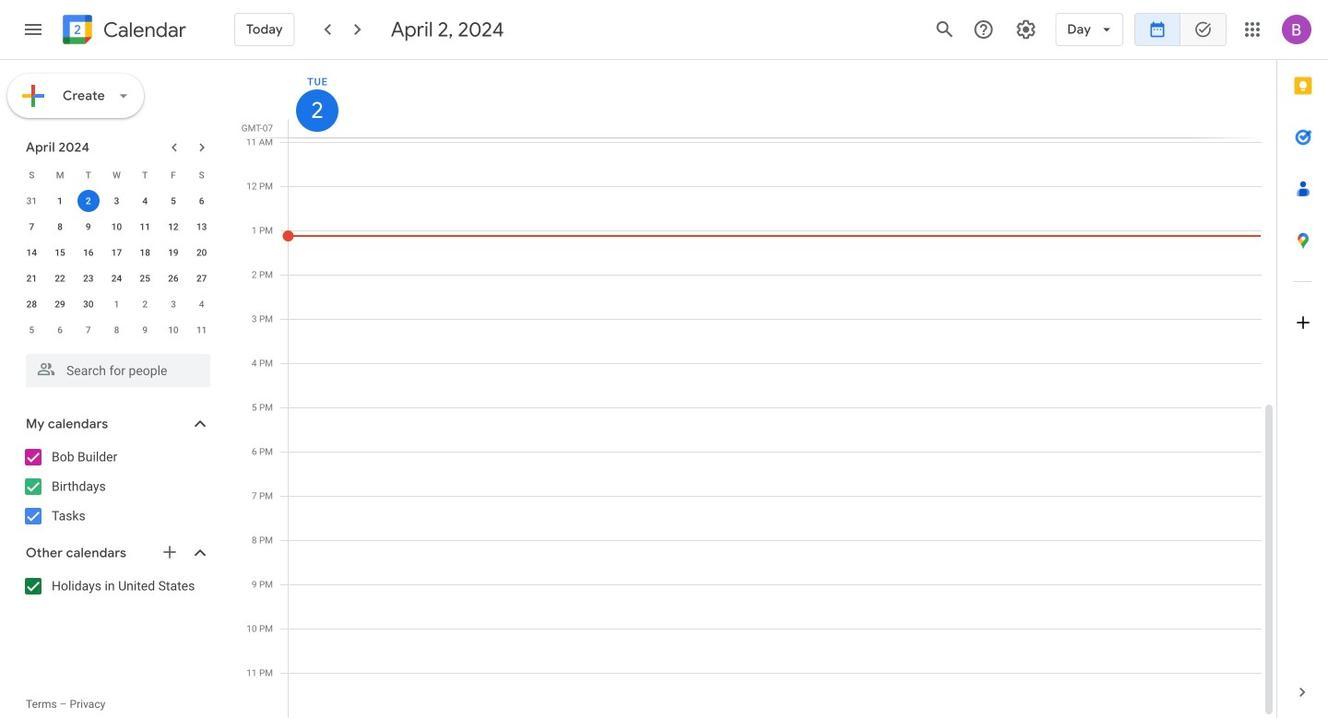 Task type: describe. For each thing, give the bounding box(es) containing it.
18 element
[[134, 242, 156, 264]]

march 31 element
[[21, 190, 43, 212]]

may 8 element
[[106, 319, 128, 341]]

may 2 element
[[134, 293, 156, 315]]

may 7 element
[[77, 319, 99, 341]]

may 4 element
[[191, 293, 213, 315]]

may 5 element
[[21, 319, 43, 341]]

2, today element
[[77, 190, 99, 212]]

5 row from the top
[[18, 266, 216, 291]]

28 element
[[21, 293, 43, 315]]

17 element
[[106, 242, 128, 264]]

may 1 element
[[106, 293, 128, 315]]

may 3 element
[[162, 293, 184, 315]]

7 element
[[21, 216, 43, 238]]

20 element
[[191, 242, 213, 264]]

may 9 element
[[134, 319, 156, 341]]

may 10 element
[[162, 319, 184, 341]]

1 element
[[49, 190, 71, 212]]

13 element
[[191, 216, 213, 238]]

11 element
[[134, 216, 156, 238]]

my calendars list
[[4, 443, 229, 531]]

6 row from the top
[[18, 291, 216, 317]]

9 element
[[77, 216, 99, 238]]

3 element
[[106, 190, 128, 212]]

tuesday, april 2, today element
[[296, 89, 339, 132]]

12 element
[[162, 216, 184, 238]]

may 6 element
[[49, 319, 71, 341]]

april 2024 grid
[[18, 162, 216, 343]]



Task type: vqa. For each thing, say whether or not it's contained in the screenshot.
4
no



Task type: locate. For each thing, give the bounding box(es) containing it.
5 element
[[162, 190, 184, 212]]

19 element
[[162, 242, 184, 264]]

2 row from the top
[[18, 188, 216, 214]]

21 element
[[21, 268, 43, 290]]

14 element
[[21, 242, 43, 264]]

1 row from the top
[[18, 162, 216, 188]]

6 element
[[191, 190, 213, 212]]

heading inside calendar element
[[100, 19, 186, 41]]

add other calendars image
[[161, 543, 179, 562]]

22 element
[[49, 268, 71, 290]]

row up 10 element
[[18, 188, 216, 214]]

25 element
[[134, 268, 156, 290]]

grid
[[236, 60, 1277, 719]]

4 row from the top
[[18, 240, 216, 266]]

row down may 1 element
[[18, 317, 216, 343]]

tab list
[[1278, 60, 1328, 667]]

row up 3 element
[[18, 162, 216, 188]]

main drawer image
[[22, 18, 44, 41]]

row
[[18, 162, 216, 188], [18, 188, 216, 214], [18, 214, 216, 240], [18, 240, 216, 266], [18, 266, 216, 291], [18, 291, 216, 317], [18, 317, 216, 343]]

row group
[[18, 188, 216, 343]]

23 element
[[77, 268, 99, 290]]

15 element
[[49, 242, 71, 264]]

column header
[[288, 60, 1262, 137]]

row up 17 element
[[18, 214, 216, 240]]

may 11 element
[[191, 319, 213, 341]]

cell inside april 2024 grid
[[74, 188, 103, 214]]

27 element
[[191, 268, 213, 290]]

None search field
[[0, 347, 229, 387]]

cell
[[74, 188, 103, 214]]

Search for people text field
[[37, 354, 199, 387]]

29 element
[[49, 293, 71, 315]]

30 element
[[77, 293, 99, 315]]

8 element
[[49, 216, 71, 238]]

24 element
[[106, 268, 128, 290]]

26 element
[[162, 268, 184, 290]]

4 element
[[134, 190, 156, 212]]

row down '24' element
[[18, 291, 216, 317]]

3 row from the top
[[18, 214, 216, 240]]

settings menu image
[[1015, 18, 1037, 41]]

10 element
[[106, 216, 128, 238]]

row down 17 element
[[18, 266, 216, 291]]

16 element
[[77, 242, 99, 264]]

7 row from the top
[[18, 317, 216, 343]]

calendar element
[[59, 11, 186, 52]]

heading
[[100, 19, 186, 41]]

row down 10 element
[[18, 240, 216, 266]]



